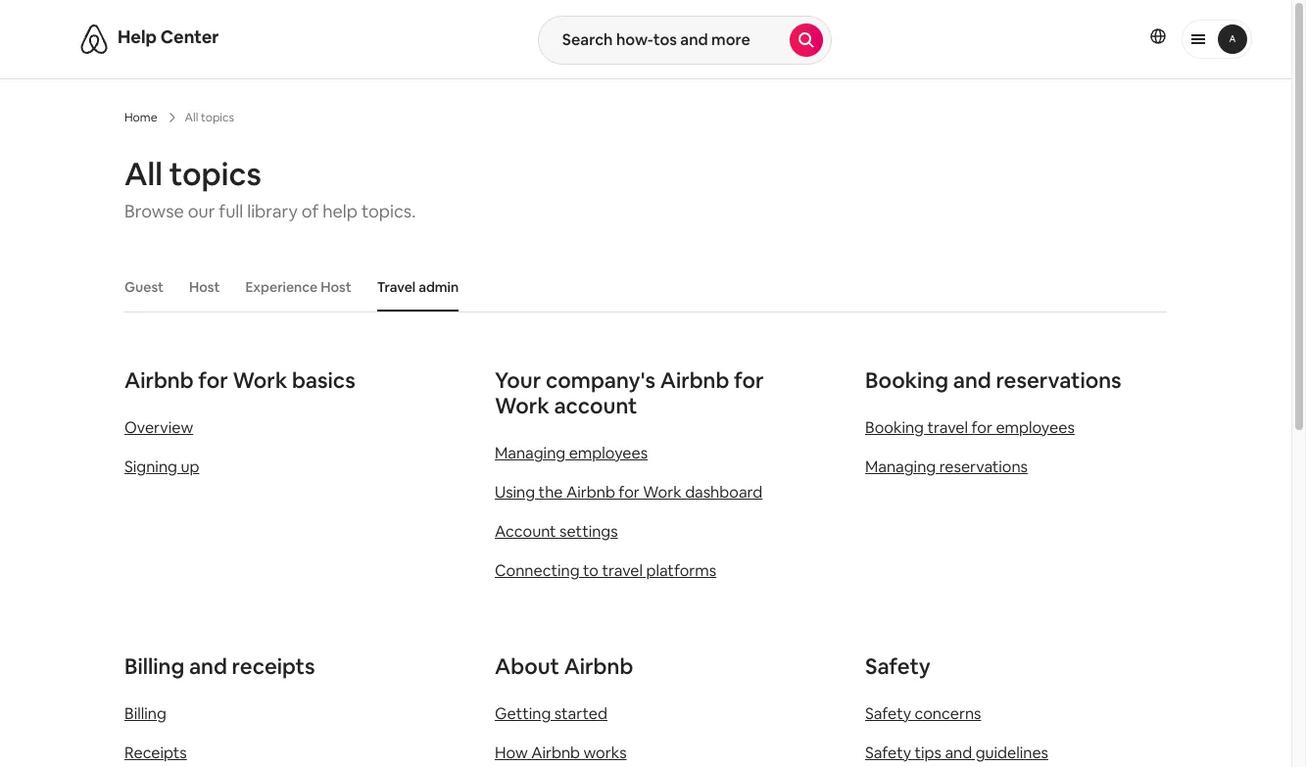 Task type: vqa. For each thing, say whether or not it's contained in the screenshot.
Using the Airbnb for Work dashboard
yes



Task type: locate. For each thing, give the bounding box(es) containing it.
home link
[[125, 110, 157, 126]]

reservations
[[997, 367, 1122, 394], [940, 457, 1029, 477]]

connecting to travel platforms
[[495, 561, 717, 581]]

host right guest button
[[189, 278, 220, 296]]

host
[[189, 278, 220, 296], [321, 278, 352, 296]]

1 vertical spatial booking
[[866, 418, 925, 438]]

travel
[[377, 278, 416, 296]]

work
[[233, 367, 288, 394], [495, 392, 550, 420], [643, 482, 682, 503]]

experience host
[[246, 278, 352, 296]]

works
[[584, 743, 627, 764]]

work left basics
[[233, 367, 288, 394]]

tips
[[915, 743, 942, 764]]

all topics browse our full library of help topics.
[[125, 154, 416, 223]]

center
[[161, 25, 219, 48]]

0 vertical spatial and
[[954, 367, 992, 394]]

travel
[[928, 418, 969, 438], [602, 561, 643, 581]]

1 vertical spatial safety
[[866, 704, 912, 725]]

receipts
[[125, 743, 187, 764]]

0 horizontal spatial managing
[[495, 443, 566, 464]]

1 safety from the top
[[866, 653, 931, 680]]

of
[[302, 200, 319, 223]]

1 horizontal spatial managing
[[866, 457, 937, 477]]

1 horizontal spatial travel
[[928, 418, 969, 438]]

managing reservations link
[[866, 457, 1029, 477]]

safety for safety tips and guidelines
[[866, 743, 912, 764]]

and for booking
[[954, 367, 992, 394]]

1 vertical spatial and
[[189, 653, 227, 680]]

1 booking from the top
[[866, 367, 949, 394]]

booking up "booking travel for employees" link on the right
[[866, 367, 949, 394]]

2 host from the left
[[321, 278, 352, 296]]

experience
[[246, 278, 318, 296]]

0 horizontal spatial travel
[[602, 561, 643, 581]]

employees down booking and reservations
[[997, 418, 1075, 438]]

work inside your company's airbnb for work account
[[495, 392, 550, 420]]

safety
[[866, 653, 931, 680], [866, 704, 912, 725], [866, 743, 912, 764]]

managing down the booking travel for employees
[[866, 457, 937, 477]]

work for your
[[495, 392, 550, 420]]

2 vertical spatial safety
[[866, 743, 912, 764]]

1 horizontal spatial host
[[321, 278, 352, 296]]

1 vertical spatial reservations
[[940, 457, 1029, 477]]

0 vertical spatial travel
[[928, 418, 969, 438]]

tab list
[[115, 263, 1168, 312]]

managing
[[495, 443, 566, 464], [866, 457, 937, 477]]

and right tips
[[946, 743, 973, 764]]

0 vertical spatial booking
[[866, 367, 949, 394]]

0 vertical spatial billing
[[125, 653, 185, 680]]

2 safety from the top
[[866, 704, 912, 725]]

getting started link
[[495, 704, 608, 725]]

all
[[125, 154, 163, 194]]

2 horizontal spatial work
[[643, 482, 682, 503]]

0 horizontal spatial host
[[189, 278, 220, 296]]

help center
[[118, 25, 219, 48]]

0 vertical spatial safety
[[866, 653, 931, 680]]

booking up managing reservations link
[[866, 418, 925, 438]]

topics.
[[362, 200, 416, 223]]

travel up managing reservations
[[928, 418, 969, 438]]

guest button
[[115, 269, 174, 306]]

work left "dashboard"
[[643, 482, 682, 503]]

and left receipts
[[189, 653, 227, 680]]

how airbnb works link
[[495, 743, 627, 764]]

billing for billing and receipts
[[125, 653, 185, 680]]

safety concerns link
[[866, 704, 982, 725]]

1 horizontal spatial employees
[[997, 418, 1075, 438]]

2 billing from the top
[[125, 704, 166, 725]]

work up managing employees
[[495, 392, 550, 420]]

about airbnb
[[495, 653, 634, 680]]

airbnb right company's
[[661, 367, 730, 394]]

booking for booking and reservations
[[866, 367, 949, 394]]

airbnb up settings
[[567, 482, 616, 503]]

employees
[[997, 418, 1075, 438], [569, 443, 648, 464]]

how
[[495, 743, 528, 764]]

booking for booking travel for employees
[[866, 418, 925, 438]]

travel admin button
[[367, 269, 469, 306]]

None search field
[[538, 16, 832, 65]]

your
[[495, 367, 542, 394]]

safety left concerns
[[866, 704, 912, 725]]

account
[[554, 392, 638, 420]]

billing up receipts
[[125, 704, 166, 725]]

safety concerns
[[866, 704, 982, 725]]

billing up 'billing' link
[[125, 653, 185, 680]]

booking
[[866, 367, 949, 394], [866, 418, 925, 438]]

and up the booking travel for employees
[[954, 367, 992, 394]]

billing
[[125, 653, 185, 680], [125, 704, 166, 725]]

concerns
[[915, 704, 982, 725]]

3 safety from the top
[[866, 743, 912, 764]]

2 booking from the top
[[866, 418, 925, 438]]

managing employees
[[495, 443, 648, 464]]

managing up 'using'
[[495, 443, 566, 464]]

safety up safety concerns 'link'
[[866, 653, 931, 680]]

1 host from the left
[[189, 278, 220, 296]]

billing for billing
[[125, 704, 166, 725]]

airbnb up the overview
[[125, 367, 194, 394]]

your company's airbnb for work account
[[495, 367, 764, 420]]

safety left tips
[[866, 743, 912, 764]]

0 vertical spatial employees
[[997, 418, 1075, 438]]

home
[[125, 110, 157, 126]]

travel right to
[[602, 561, 643, 581]]

host button
[[179, 269, 230, 306]]

host right "experience"
[[321, 278, 352, 296]]

getting started
[[495, 704, 608, 725]]

1 billing from the top
[[125, 653, 185, 680]]

company's
[[546, 367, 656, 394]]

0 horizontal spatial work
[[233, 367, 288, 394]]

airbnb
[[125, 367, 194, 394], [661, 367, 730, 394], [567, 482, 616, 503], [564, 653, 634, 680], [532, 743, 581, 764]]

1 horizontal spatial work
[[495, 392, 550, 420]]

booking travel for employees link
[[866, 418, 1075, 438]]

the
[[539, 482, 563, 503]]

1 vertical spatial billing
[[125, 704, 166, 725]]

employees up using the airbnb for work dashboard
[[569, 443, 648, 464]]

full
[[219, 200, 243, 223]]

overview
[[125, 418, 193, 438]]

and
[[954, 367, 992, 394], [189, 653, 227, 680], [946, 743, 973, 764]]

for
[[198, 367, 228, 394], [734, 367, 764, 394], [972, 418, 993, 438], [619, 482, 640, 503]]

and for billing
[[189, 653, 227, 680]]

1 vertical spatial travel
[[602, 561, 643, 581]]

1 vertical spatial employees
[[569, 443, 648, 464]]



Task type: describe. For each thing, give the bounding box(es) containing it.
guest
[[125, 278, 164, 296]]

using the airbnb for work dashboard
[[495, 482, 763, 503]]

0 horizontal spatial employees
[[569, 443, 648, 464]]

overview link
[[125, 418, 193, 438]]

account settings link
[[495, 522, 618, 542]]

billing link
[[125, 704, 166, 725]]

safety for safety
[[866, 653, 931, 680]]

travel admin
[[377, 278, 459, 296]]

booking and reservations
[[866, 367, 1122, 394]]

booking travel for employees
[[866, 418, 1075, 438]]

receipts link
[[125, 743, 187, 764]]

signing
[[125, 457, 177, 477]]

signing up
[[125, 457, 199, 477]]

airbnb homepage image
[[78, 24, 110, 55]]

signing up link
[[125, 457, 199, 477]]

0 vertical spatial reservations
[[997, 367, 1122, 394]]

safety tips and guidelines
[[866, 743, 1049, 764]]

getting
[[495, 704, 551, 725]]

help
[[118, 25, 157, 48]]

admin
[[419, 278, 459, 296]]

using the airbnb for work dashboard link
[[495, 482, 763, 503]]

up
[[181, 457, 199, 477]]

managing for managing employees
[[495, 443, 566, 464]]

managing employees link
[[495, 443, 648, 464]]

safety tips and guidelines link
[[866, 743, 1049, 764]]

settings
[[560, 522, 618, 542]]

airbnb down getting started at the bottom left
[[532, 743, 581, 764]]

browse
[[125, 200, 184, 223]]

started
[[555, 704, 608, 725]]

platforms
[[647, 561, 717, 581]]

library
[[247, 200, 298, 223]]

managing for managing reservations
[[866, 457, 937, 477]]

to
[[583, 561, 599, 581]]

guidelines
[[976, 743, 1049, 764]]

account settings
[[495, 522, 618, 542]]

airbnb inside your company's airbnb for work account
[[661, 367, 730, 394]]

account
[[495, 522, 557, 542]]

connecting to travel platforms link
[[495, 561, 717, 581]]

help center link
[[118, 25, 219, 48]]

help
[[323, 200, 358, 223]]

tab list containing guest
[[115, 263, 1168, 312]]

topics
[[169, 154, 262, 194]]

airbnb for work basics
[[125, 367, 356, 394]]

for inside your company's airbnb for work account
[[734, 367, 764, 394]]

main navigation menu image
[[1219, 25, 1248, 54]]

dashboard
[[685, 482, 763, 503]]

how airbnb works
[[495, 743, 627, 764]]

our
[[188, 200, 215, 223]]

basics
[[292, 367, 356, 394]]

2 vertical spatial and
[[946, 743, 973, 764]]

work for using
[[643, 482, 682, 503]]

receipts
[[232, 653, 315, 680]]

experience host button
[[236, 269, 361, 306]]

managing reservations
[[866, 457, 1029, 477]]

airbnb up the started
[[564, 653, 634, 680]]

about
[[495, 653, 560, 680]]

safety for safety concerns
[[866, 704, 912, 725]]

using
[[495, 482, 535, 503]]

billing and receipts
[[125, 653, 315, 680]]

Search how-tos and more search field
[[539, 17, 790, 64]]

connecting
[[495, 561, 580, 581]]



